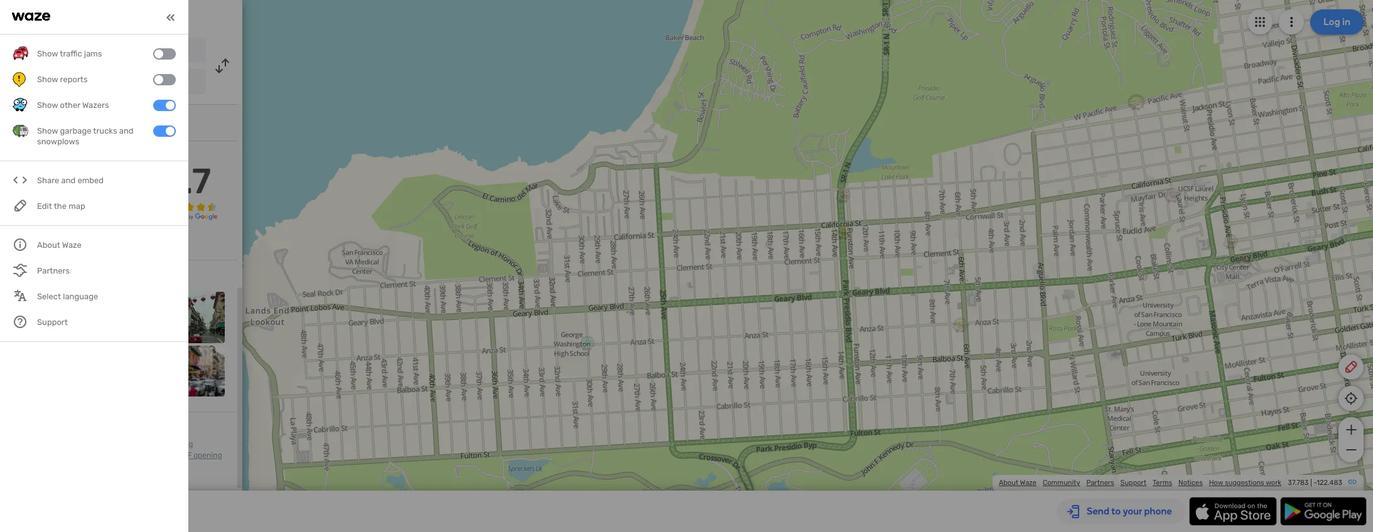 Task type: locate. For each thing, give the bounding box(es) containing it.
image 3 of chinatown, sf image
[[120, 292, 171, 343]]

4
[[13, 177, 18, 188]]

san left francisco,
[[94, 78, 108, 87]]

directions up the san francisco button
[[115, 10, 167, 24]]

embed
[[78, 176, 104, 185]]

0 horizontal spatial sf
[[158, 440, 167, 449]]

1 horizontal spatial directions
[[115, 10, 167, 24]]

sf for opening
[[183, 452, 192, 460]]

about
[[999, 479, 1019, 487]]

0 vertical spatial directions
[[115, 10, 167, 24]]

sf
[[158, 440, 167, 449], [183, 452, 192, 460]]

sf inside chinatown, sf driving directions
[[158, 440, 167, 449]]

and
[[61, 176, 76, 185]]

how
[[1209, 479, 1223, 487]]

1 vertical spatial chinatown,
[[141, 452, 181, 460]]

5 4 2 1
[[13, 167, 18, 218]]

chinatown, for opening
[[141, 452, 181, 460]]

san inside chinatown san francisco, ca, usa
[[94, 78, 108, 87]]

37.783 | -122.483
[[1288, 479, 1343, 487]]

how suggestions work link
[[1209, 479, 1282, 487]]

chinatown, inside 'chinatown, sf opening hours'
[[141, 452, 181, 460]]

0 vertical spatial chinatown,
[[116, 440, 156, 449]]

chinatown, sf opening hours link
[[13, 452, 222, 472]]

directions up hours
[[13, 452, 48, 460]]

suggestions
[[1225, 479, 1264, 487]]

san
[[46, 46, 61, 57], [94, 78, 108, 87]]

support
[[1121, 479, 1147, 487]]

chinatown, sf driving directions
[[13, 440, 193, 460]]

1 vertical spatial directions
[[13, 452, 48, 460]]

share and embed
[[37, 176, 104, 185]]

review
[[13, 151, 42, 161]]

1
[[13, 208, 16, 218]]

image 2 of chinatown, sf image
[[66, 292, 117, 343]]

share
[[37, 176, 59, 185]]

chinatown,
[[116, 440, 156, 449], [141, 452, 181, 460]]

0 horizontal spatial san
[[46, 46, 61, 57]]

community link
[[1043, 479, 1080, 487]]

1 vertical spatial sf
[[183, 452, 192, 460]]

san left the francisco
[[46, 46, 61, 57]]

5
[[13, 167, 18, 178]]

chinatown, up chinatown, sf opening hours link
[[116, 440, 156, 449]]

0 vertical spatial sf
[[158, 440, 167, 449]]

0 vertical spatial san
[[46, 46, 61, 57]]

zoom in image
[[1343, 423, 1359, 438]]

chinatown, sf opening hours
[[13, 452, 222, 472]]

waze
[[1020, 479, 1037, 487]]

show reviews
[[13, 238, 69, 249]]

hours
[[13, 463, 33, 472]]

122.483
[[1317, 479, 1343, 487]]

usa
[[161, 78, 176, 87]]

sf left driving
[[158, 440, 167, 449]]

sf down driving
[[183, 452, 192, 460]]

1 vertical spatial san
[[94, 78, 108, 87]]

reviews
[[37, 238, 69, 249]]

chinatown, inside chinatown, sf driving directions
[[116, 440, 156, 449]]

partners
[[1087, 479, 1114, 487]]

8 photos
[[13, 273, 49, 284]]

sf for driving
[[158, 440, 167, 449]]

8
[[13, 273, 18, 284]]

share and embed link
[[13, 168, 176, 194]]

sf inside 'chinatown, sf opening hours'
[[183, 452, 192, 460]]

1 horizontal spatial san
[[94, 78, 108, 87]]

1 horizontal spatial sf
[[183, 452, 192, 460]]

directions
[[115, 10, 167, 24], [13, 452, 48, 460]]

terms link
[[1153, 479, 1172, 487]]

computer image
[[13, 113, 28, 128]]

terms
[[1153, 479, 1172, 487]]

photos
[[20, 273, 49, 284]]

chinatown san francisco, ca, usa
[[46, 77, 176, 88]]

show
[[13, 238, 35, 249]]

driving
[[169, 440, 193, 449]]

chinatown, down driving
[[141, 452, 181, 460]]

notices link
[[1179, 479, 1203, 487]]

0 horizontal spatial directions
[[13, 452, 48, 460]]



Task type: describe. For each thing, give the bounding box(es) containing it.
directions inside chinatown, sf driving directions
[[13, 452, 48, 460]]

pencil image
[[1344, 360, 1359, 375]]

current location image
[[13, 43, 28, 58]]

37.783
[[1288, 479, 1309, 487]]

work
[[1266, 479, 1282, 487]]

about waze community partners support terms notices how suggestions work
[[999, 479, 1282, 487]]

notices
[[1179, 479, 1203, 487]]

chinatown
[[46, 77, 90, 88]]

about waze link
[[999, 479, 1037, 487]]

ca,
[[147, 78, 159, 87]]

image 1 of chinatown, sf image
[[13, 292, 64, 343]]

san inside button
[[46, 46, 61, 57]]

chinatown, for driving
[[116, 440, 156, 449]]

francisco
[[64, 46, 103, 57]]

zoom out image
[[1343, 443, 1359, 458]]

4.7
[[161, 161, 211, 202]]

image 8 of chinatown, sf image
[[174, 346, 225, 397]]

opening
[[194, 452, 222, 460]]

|
[[1311, 479, 1312, 487]]

san francisco
[[46, 46, 103, 57]]

driving directions
[[75, 10, 167, 24]]

summary
[[44, 151, 82, 161]]

americanchinatown.com
[[38, 115, 139, 126]]

francisco,
[[110, 78, 146, 87]]

code image
[[13, 173, 28, 189]]

image 4 of chinatown, sf image
[[174, 292, 225, 343]]

link image
[[1348, 477, 1358, 487]]

driving
[[75, 10, 113, 24]]

2
[[13, 197, 18, 208]]

location image
[[13, 74, 28, 89]]

san francisco button
[[36, 38, 206, 63]]

support link
[[1121, 479, 1147, 487]]

community
[[1043, 479, 1080, 487]]

partners link
[[1087, 479, 1114, 487]]

-
[[1314, 479, 1317, 487]]

review summary
[[13, 151, 82, 161]]

chinatown, sf driving directions link
[[13, 440, 193, 460]]



Task type: vqa. For each thing, say whether or not it's contained in the screenshot.
Show reviews
yes



